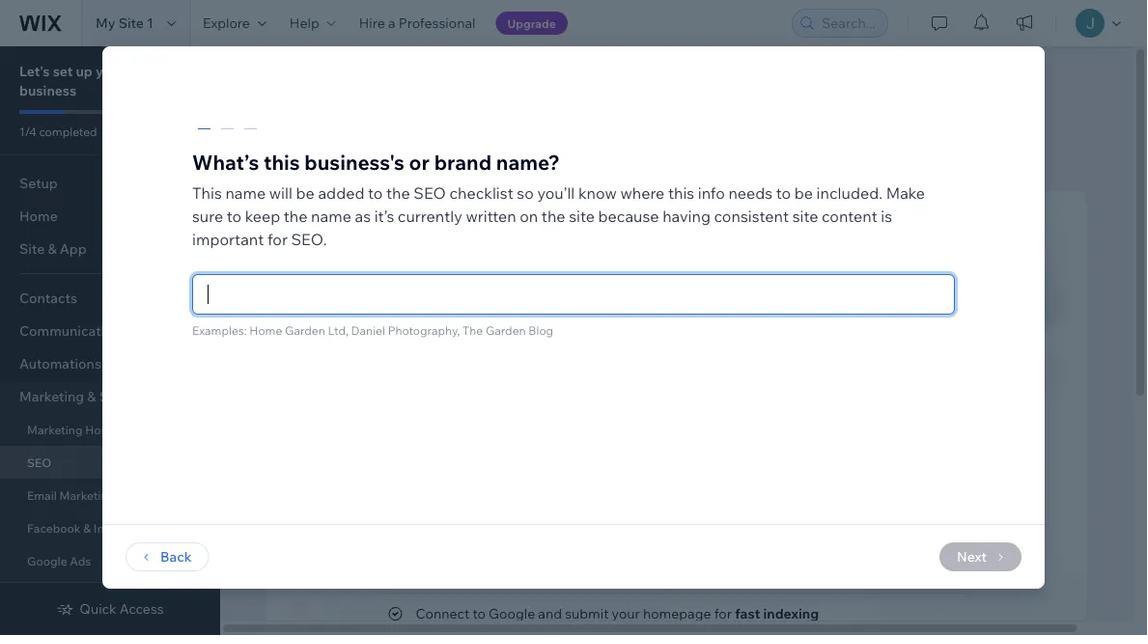Task type: locate. For each thing, give the bounding box(es) containing it.
business down 'brand'
[[430, 204, 478, 219]]

1 vertical spatial &
[[83, 521, 91, 535]]

see
[[922, 339, 946, 356]]

so inside what's this business's or brand name? this name will be added to the seo checklist so you'll know where this info needs to be included. make sure to keep the name as it's currently written on the site because having consistent site content is important for seo.
[[517, 183, 534, 203]]

written
[[466, 207, 516, 226]]

google down "facebook"
[[27, 554, 67, 568]]

garden down by
[[486, 323, 526, 337]]

automations
[[19, 355, 101, 372]]

2 horizontal spatial search
[[843, 204, 881, 219]]

0 vertical spatial &
[[87, 388, 96, 405]]

& down automations link
[[87, 388, 96, 405]]

Search... field
[[816, 10, 882, 37]]

sure
[[192, 207, 223, 226]]

1:
[[328, 274, 340, 294]]

by
[[480, 295, 496, 312]]

hire inside hire an seo expert
[[951, 515, 977, 532]]

search up the essential
[[613, 274, 665, 294]]

hire up expert
[[951, 515, 977, 532]]

1 vertical spatial checklist
[[449, 183, 513, 203]]

help up tasks.
[[290, 295, 319, 312]]

2 horizontal spatial home
[[249, 323, 282, 337]]

added
[[318, 183, 364, 203]]

search down included.
[[843, 204, 881, 219]]

your right submit
[[612, 605, 640, 622]]

complete
[[301, 147, 372, 166]]

0 horizontal spatial your
[[96, 63, 125, 80]]

name
[[392, 204, 425, 219], [481, 204, 513, 219]]

the up checklist
[[979, 339, 1000, 356]]

or inside what's this business's or brand name? this name will be added to the seo checklist so you'll know where this info needs to be included. make sure to keep the name as it's currently written on the site because having consistent site content is important for seo.
[[409, 149, 430, 175]]

1 vertical spatial name
[[311, 207, 351, 226]]

the up business or brand name : business name on the top left of the page
[[386, 183, 410, 203]]

helps
[[1024, 356, 1059, 373]]

1 vertical spatial your
[[612, 605, 640, 622]]

the up seo.
[[284, 207, 308, 226]]

2 name from the left
[[481, 204, 513, 219]]

having
[[663, 207, 711, 226]]

seo inside marketing & seo dropdown button
[[99, 388, 128, 405]]

1 vertical spatial or
[[342, 204, 354, 219]]

for
[[267, 230, 288, 249], [530, 274, 552, 294], [794, 522, 812, 539], [714, 605, 732, 622]]

marketing inside dropdown button
[[19, 388, 84, 405]]

so up on
[[517, 183, 534, 203]]

1 : from the left
[[425, 204, 427, 219]]

get up the where
[[616, 147, 640, 166]]

seo down automations link
[[99, 388, 128, 405]]

0 vertical spatial so
[[517, 183, 534, 203]]

0 horizontal spatial hire
[[359, 14, 385, 31]]

1 vertical spatial so
[[542, 522, 557, 539]]

2 horizontal spatial google
[[555, 274, 610, 294]]

site
[[118, 14, 144, 31]]

: for keywords
[[655, 204, 657, 219]]

0 vertical spatial name
[[225, 183, 266, 203]]

marketing down marketing & seo
[[27, 422, 83, 437]]

: down the where
[[655, 204, 657, 219]]

ads down facebook & instagram ads
[[70, 554, 91, 568]]

1 horizontal spatial home
[[85, 422, 118, 437]]

1 horizontal spatial :
[[520, 204, 522, 219]]

0 horizontal spatial name
[[392, 204, 425, 219]]

your right up
[[96, 63, 125, 80]]

location left on
[[471, 204, 520, 219]]

ads up back button
[[152, 521, 173, 535]]

0 vertical spatial get
[[616, 147, 640, 166]]

1 horizontal spatial search
[[711, 204, 748, 219]]

1 horizontal spatial your
[[612, 605, 640, 622]]

the right "get"
[[374, 274, 399, 294]]

1 horizontal spatial name
[[481, 204, 513, 219]]

search down info
[[711, 204, 748, 219]]

hire a professional link
[[347, 0, 487, 46]]

marketing home
[[27, 422, 118, 437]]

tasks
[[463, 147, 500, 166]]

for down the keep at the left top of the page
[[267, 230, 288, 249]]

quick access button
[[56, 601, 164, 618]]

0 horizontal spatial name
[[225, 183, 266, 203]]

1 vertical spatial homepage
[[643, 605, 711, 622]]

business down info
[[660, 204, 708, 219]]

this up having
[[668, 183, 694, 203]]

0 horizontal spatial setup
[[19, 175, 58, 192]]

or left as
[[342, 204, 354, 219]]

home for examples: home garden ltd, daniel photography, the garden blog
[[249, 323, 282, 337]]

blog
[[528, 323, 553, 337]]

1 horizontal spatial ads
[[152, 521, 173, 535]]

as
[[355, 207, 371, 226]]

get down 1:
[[323, 295, 344, 312]]

1 horizontal spatial garden
[[486, 323, 526, 337]]

0 vertical spatial homepage
[[402, 274, 481, 294]]

0 vertical spatial marketing
[[19, 388, 84, 405]]

found
[[644, 147, 686, 166], [398, 295, 436, 312]]

term
[[751, 204, 779, 219], [883, 204, 911, 219]]

seo up currently
[[414, 183, 446, 203]]

facebook & instagram ads link
[[0, 512, 212, 545]]

to left help
[[504, 147, 518, 166]]

1 horizontal spatial hire
[[951, 515, 977, 532]]

a right build
[[641, 522, 648, 539]]

to right 'connect'
[[473, 605, 486, 622]]

1 vertical spatial marketing
[[27, 422, 83, 437]]

1 horizontal spatial found
[[644, 147, 686, 166]]

seo right an
[[998, 515, 1027, 532]]

0 horizontal spatial location
[[471, 204, 520, 219]]

checklist right personalized
[[735, 522, 791, 539]]

access
[[120, 601, 164, 618]]

garden left ltd,
[[285, 323, 325, 337]]

let's
[[19, 63, 50, 80]]

completed
[[39, 124, 97, 139]]

location down know
[[576, 204, 623, 219]]

brand
[[356, 204, 389, 219]]

setup down "1/4"
[[19, 175, 58, 192]]

garden
[[285, 323, 325, 337], [486, 323, 526, 337]]

term left 2
[[883, 204, 911, 219]]

1 horizontal spatial term
[[883, 204, 911, 219]]

0 vertical spatial your
[[96, 63, 125, 80]]

help
[[290, 14, 319, 31], [290, 295, 319, 312]]

this inside the see how the seo setup checklist helps this site.
[[922, 374, 945, 391]]

hire right 'help' button
[[359, 14, 385, 31]]

ads inside google ads link
[[70, 554, 91, 568]]

google inside sidebar element
[[27, 554, 67, 568]]

google left and
[[489, 605, 535, 622]]

homepage left the fast
[[643, 605, 711, 622]]

2 vertical spatial home
[[85, 422, 118, 437]]

complete all checklist tasks to help this site get found in search results.
[[301, 147, 809, 166]]

3 : from the left
[[655, 204, 657, 219]]

this
[[557, 147, 583, 166], [264, 149, 300, 175], [668, 183, 694, 203], [347, 295, 370, 312], [922, 374, 945, 391], [815, 522, 838, 539]]

homepage inside step 1: get the homepage ready for google search help get this site found online by completing these essential tasks.
[[402, 274, 481, 294]]

make
[[886, 183, 925, 203]]

help inside step 1: get the homepage ready for google search help get this site found online by completing these essential tasks.
[[290, 295, 319, 312]]

2 : from the left
[[520, 204, 522, 219]]

this inside step 1: get the homepage ready for google search help get this site found online by completing these essential tasks.
[[347, 295, 370, 312]]

: right it's
[[425, 204, 427, 219]]

homepage up online
[[402, 274, 481, 294]]

business up seo.
[[290, 204, 339, 219]]

1 horizontal spatial or
[[409, 149, 430, 175]]

info
[[698, 183, 725, 203]]

so left we
[[542, 522, 557, 539]]

seo inside what's this business's or brand name? this name will be added to the seo checklist so you'll know where this info needs to be included. make sure to keep the name as it's currently written on the site because having consistent site content is important for seo.
[[414, 183, 446, 203]]

0 horizontal spatial garden
[[285, 323, 325, 337]]

term left 1,
[[751, 204, 779, 219]]

business
[[290, 204, 339, 219], [430, 204, 478, 219], [525, 204, 573, 219], [660, 204, 708, 219], [792, 204, 840, 219]]

1 horizontal spatial so
[[542, 522, 557, 539]]

1 horizontal spatial google
[[489, 605, 535, 622]]

business right 1,
[[792, 204, 840, 219]]

will
[[269, 183, 293, 203]]

step
[[290, 274, 325, 294]]

the inside the see how the seo setup checklist helps this site.
[[979, 339, 1000, 356]]

name right brand in the left top of the page
[[392, 204, 425, 219]]

for inside step 1: get the homepage ready for google search help get this site found online by completing these essential tasks.
[[530, 274, 552, 294]]

or right "all"
[[409, 149, 430, 175]]

0 horizontal spatial search
[[613, 274, 665, 294]]

this left site.
[[922, 374, 945, 391]]

to up brand in the left top of the page
[[368, 183, 383, 203]]

found left in
[[644, 147, 686, 166]]

4 business from the left
[[660, 204, 708, 219]]

name?
[[496, 149, 560, 175]]

location
[[471, 204, 520, 219], [576, 204, 623, 219]]

completing
[[499, 295, 570, 312]]

how
[[949, 339, 976, 356]]

my
[[96, 14, 115, 31]]

0 horizontal spatial found
[[398, 295, 436, 312]]

hire for hire a professional
[[359, 14, 385, 31]]

0 horizontal spatial or
[[342, 204, 354, 219]]

location : business location
[[471, 204, 623, 219]]

: right written
[[520, 204, 522, 219]]

1 vertical spatial ads
[[70, 554, 91, 568]]

2 vertical spatial checklist
[[735, 522, 791, 539]]

marketing for marketing home
[[27, 422, 83, 437]]

0 horizontal spatial home
[[19, 208, 58, 225]]

1 vertical spatial home
[[249, 323, 282, 337]]

name down the added
[[311, 207, 351, 226]]

site
[[587, 147, 613, 166], [569, 207, 595, 226], [792, 207, 818, 226], [373, 295, 395, 312], [841, 522, 864, 539]]

home up seo 'link'
[[85, 422, 118, 437]]

0 vertical spatial ads
[[152, 521, 173, 535]]

the inside step 1: get the homepage ready for google search help get this site found online by completing these essential tasks.
[[374, 274, 399, 294]]

these
[[573, 295, 609, 312]]

1 vertical spatial hire
[[951, 515, 977, 532]]

let's set up your business
[[19, 63, 125, 99]]

0 vertical spatial a
[[388, 14, 395, 31]]

0 horizontal spatial get
[[323, 295, 344, 312]]

to up important
[[227, 207, 242, 226]]

0 vertical spatial or
[[409, 149, 430, 175]]

a
[[388, 14, 395, 31], [641, 522, 648, 539]]

: for location
[[520, 204, 522, 219]]

0 vertical spatial hire
[[359, 14, 385, 31]]

0 vertical spatial home
[[19, 208, 58, 225]]

0 horizontal spatial ads
[[70, 554, 91, 568]]

1 vertical spatial get
[[323, 295, 344, 312]]

marketing down automations
[[19, 388, 84, 405]]

1 vertical spatial found
[[398, 295, 436, 312]]

for up 'indexing'
[[794, 522, 812, 539]]

0 horizontal spatial a
[[388, 14, 395, 31]]

marketing up facebook & instagram ads
[[59, 488, 115, 503]]

submit
[[565, 605, 609, 622]]

google
[[555, 274, 610, 294], [27, 554, 67, 568], [489, 605, 535, 622]]

1 horizontal spatial setup
[[922, 356, 960, 373]]

home down setup link
[[19, 208, 58, 225]]

0 vertical spatial setup
[[19, 175, 58, 192]]

all
[[376, 147, 392, 166]]

because
[[598, 207, 659, 226]]

google up these
[[555, 274, 610, 294]]

to
[[504, 147, 518, 166], [368, 183, 383, 203], [776, 183, 791, 203], [227, 207, 242, 226], [473, 605, 486, 622]]

setup down see
[[922, 356, 960, 373]]

connect to google and submit your homepage for fast indexing
[[416, 605, 819, 622]]

0 horizontal spatial homepage
[[402, 274, 481, 294]]

business down you'll
[[525, 204, 573, 219]]

checklist
[[395, 147, 459, 166], [449, 183, 513, 203], [735, 522, 791, 539]]

0 horizontal spatial :
[[425, 204, 427, 219]]

found up photography,
[[398, 295, 436, 312]]

seo up email at the left bottom of the page
[[27, 455, 51, 470]]

home left tasks.
[[249, 323, 282, 337]]

this down "get"
[[347, 295, 370, 312]]

can
[[581, 522, 603, 539]]

1 vertical spatial google
[[27, 554, 67, 568]]

home for marketing home
[[85, 422, 118, 437]]

& right "facebook"
[[83, 521, 91, 535]]

get inside step 1: get the homepage ready for google search help get this site found online by completing these essential tasks.
[[323, 295, 344, 312]]

examples: home garden ltd, daniel photography, the garden blog
[[192, 323, 553, 337]]

1 business from the left
[[290, 204, 339, 219]]

None field
[[202, 275, 945, 314]]

:
[[425, 204, 427, 219], [520, 204, 522, 219], [655, 204, 657, 219]]

1 vertical spatial help
[[290, 295, 319, 312]]

setup inside the see how the seo setup checklist helps this site.
[[922, 356, 960, 373]]

name up the keep at the left top of the page
[[225, 183, 266, 203]]

0 vertical spatial help
[[290, 14, 319, 31]]

a left professional
[[388, 14, 395, 31]]

1 vertical spatial setup
[[922, 356, 960, 373]]

& inside dropdown button
[[87, 388, 96, 405]]

0 horizontal spatial so
[[517, 183, 534, 203]]

business
[[19, 82, 76, 99]]

checklist inside what's this business's or brand name? this name will be added to the seo checklist so you'll know where this info needs to be included. make sure to keep the name as it's currently written on the site because having consistent site content is important for seo.
[[449, 183, 513, 203]]

be right will
[[296, 183, 315, 203]]

1 term from the left
[[751, 204, 779, 219]]

1 garden from the left
[[285, 323, 325, 337]]

help button
[[278, 0, 347, 46]]

for up completing at the left of the page
[[530, 274, 552, 294]]

be down results.
[[794, 183, 813, 203]]

the
[[463, 323, 483, 337]]

search inside step 1: get the homepage ready for google search help get this site found online by completing these essential tasks.
[[613, 274, 665, 294]]

seo up helps
[[1003, 339, 1031, 356]]

what's this business's or brand name? this name will be added to the seo checklist so you'll know where this info needs to be included. make sure to keep the name as it's currently written on the site because having consistent site content is important for seo.
[[192, 149, 925, 249]]

&
[[87, 388, 96, 405], [83, 521, 91, 535]]

your
[[96, 63, 125, 80], [612, 605, 640, 622]]

checklist right "all"
[[395, 147, 459, 166]]

video
[[1020, 374, 1057, 391]]

email marketing link
[[0, 479, 212, 512]]

2 horizontal spatial :
[[655, 204, 657, 219]]

watch
[[977, 374, 1017, 391]]

0 horizontal spatial be
[[296, 183, 315, 203]]

0 horizontal spatial term
[[751, 204, 779, 219]]

0 vertical spatial found
[[644, 147, 686, 166]]

0 vertical spatial google
[[555, 274, 610, 294]]

help right explore
[[290, 14, 319, 31]]

personalized
[[651, 522, 732, 539]]

2 vertical spatial google
[[489, 605, 535, 622]]

1 horizontal spatial be
[[794, 183, 813, 203]]

facebook & instagram ads
[[27, 521, 173, 535]]

help inside button
[[290, 14, 319, 31]]

checklist up written
[[449, 183, 513, 203]]

1 location from the left
[[471, 204, 520, 219]]

0 horizontal spatial google
[[27, 554, 67, 568]]

1 vertical spatial a
[[641, 522, 648, 539]]

name left on
[[481, 204, 513, 219]]

1 horizontal spatial location
[[576, 204, 623, 219]]



Task type: describe. For each thing, give the bounding box(es) containing it.
& for instagram
[[83, 521, 91, 535]]

& for seo
[[87, 388, 96, 405]]

2 be from the left
[[794, 183, 813, 203]]

seo inside the see how the seo setup checklist helps this site.
[[1003, 339, 1031, 356]]

this up will
[[264, 149, 300, 175]]

is
[[881, 207, 892, 226]]

what's
[[192, 149, 259, 175]]

you'll
[[537, 183, 575, 203]]

seo inside seo 'link'
[[27, 455, 51, 470]]

email
[[27, 488, 57, 503]]

hire an seo expert link
[[951, 515, 1027, 549]]

step 1: get the homepage ready for google search help get this site found online by completing these essential tasks.
[[290, 274, 668, 330]]

your inside let's set up your business
[[96, 63, 125, 80]]

daniel
[[351, 323, 385, 337]]

2
[[913, 204, 920, 219]]

keywords
[[599, 204, 655, 219]]

tasks.
[[290, 313, 326, 330]]

0 vertical spatial checklist
[[395, 147, 459, 166]]

professional
[[399, 14, 476, 31]]

indexing
[[763, 605, 819, 622]]

instagram
[[94, 521, 149, 535]]

my site 1
[[96, 14, 153, 31]]

keep
[[245, 207, 280, 226]]

this right help
[[557, 147, 583, 166]]

watch video link
[[977, 374, 1057, 391]]

1 horizontal spatial homepage
[[643, 605, 711, 622]]

keywords : business search term 1, business search term 2
[[599, 204, 920, 219]]

1:12 button
[[922, 220, 1063, 322]]

1 name from the left
[[392, 204, 425, 219]]

hire for hire an seo expert
[[951, 515, 977, 532]]

2 garden from the left
[[486, 323, 526, 337]]

seo inside hire an seo expert
[[998, 515, 1027, 532]]

on
[[520, 207, 538, 226]]

know
[[578, 183, 617, 203]]

see how the seo setup checklist helps this site.
[[922, 339, 1059, 391]]

1 be from the left
[[296, 183, 315, 203]]

5 business from the left
[[792, 204, 840, 219]]

site inside step 1: get the homepage ready for google search help get this site found online by completing these essential tasks.
[[373, 295, 395, 312]]

2 term from the left
[[883, 204, 911, 219]]

3 business from the left
[[525, 204, 573, 219]]

google inside step 1: get the homepage ready for google search help get this site found online by completing these essential tasks.
[[555, 274, 610, 294]]

back
[[160, 548, 192, 565]]

back button
[[126, 543, 209, 572]]

watch video
[[977, 374, 1057, 391]]

quick
[[80, 601, 117, 618]]

setup link
[[0, 167, 212, 200]]

found inside step 1: get the homepage ready for google search help get this site found online by completing these essential tasks.
[[398, 295, 436, 312]]

for left the fast
[[714, 605, 732, 622]]

hire an seo expert
[[951, 515, 1027, 549]]

quick access
[[80, 601, 164, 618]]

explore
[[203, 14, 250, 31]]

setup inside setup link
[[19, 175, 58, 192]]

2 vertical spatial marketing
[[59, 488, 115, 503]]

checklist
[[963, 356, 1021, 373]]

answer
[[416, 522, 463, 539]]

sidebar element
[[0, 46, 220, 635]]

google ads
[[27, 554, 91, 568]]

up
[[76, 63, 93, 80]]

fast
[[735, 605, 760, 622]]

and
[[538, 605, 562, 622]]

site.
[[948, 374, 974, 391]]

2 business from the left
[[430, 204, 478, 219]]

business's
[[304, 149, 404, 175]]

get
[[344, 274, 371, 294]]

home link
[[0, 200, 212, 233]]

upgrade button
[[496, 12, 568, 35]]

marketing home link
[[0, 413, 212, 446]]

1 horizontal spatial get
[[616, 147, 640, 166]]

automations link
[[0, 348, 212, 380]]

ads inside facebook & instagram ads link
[[152, 521, 173, 535]]

where
[[620, 183, 665, 203]]

1/4 completed
[[19, 124, 97, 139]]

2 location from the left
[[576, 204, 623, 219]]

3
[[466, 522, 474, 539]]

included.
[[817, 183, 883, 203]]

consistent
[[714, 207, 789, 226]]

connect
[[416, 605, 470, 622]]

essential
[[612, 295, 668, 312]]

1,
[[781, 204, 790, 219]]

1:12
[[1022, 287, 1046, 304]]

hire a professional
[[359, 14, 476, 31]]

1 horizontal spatial name
[[311, 207, 351, 226]]

we
[[560, 522, 578, 539]]

needs
[[728, 183, 773, 203]]

marketing & seo
[[19, 388, 128, 405]]

marketing & seo button
[[0, 380, 212, 413]]

this up 'indexing'
[[815, 522, 838, 539]]

examples:
[[192, 323, 247, 337]]

to up 1,
[[776, 183, 791, 203]]

step 1: get the homepage ready for google search heading
[[290, 272, 677, 295]]

business or brand name : business name
[[290, 204, 513, 219]]

an
[[980, 515, 995, 532]]

questions
[[477, 522, 539, 539]]

it's
[[374, 207, 394, 226]]

1/4
[[19, 124, 36, 139]]

this
[[192, 183, 222, 203]]

expert
[[951, 532, 991, 549]]

set
[[53, 63, 73, 80]]

the down you'll
[[542, 207, 565, 226]]

build
[[606, 522, 638, 539]]

important
[[192, 230, 264, 249]]

1 horizontal spatial a
[[641, 522, 648, 539]]

answer 3 questions so we can build a personalized checklist for this site
[[416, 522, 864, 539]]

email marketing
[[27, 488, 115, 503]]

seo link
[[0, 446, 212, 479]]

content
[[822, 207, 878, 226]]

upgrade
[[507, 16, 556, 30]]

for inside what's this business's or brand name? this name will be added to the seo checklist so you'll know where this info needs to be included. make sure to keep the name as it's currently written on the site because having consistent site content is important for seo.
[[267, 230, 288, 249]]

results.
[[757, 147, 809, 166]]

seo.
[[291, 230, 327, 249]]

search
[[706, 147, 754, 166]]

marketing for marketing & seo
[[19, 388, 84, 405]]

ready
[[484, 274, 527, 294]]



Task type: vqa. For each thing, say whether or not it's contained in the screenshot.
3rd Business from left
yes



